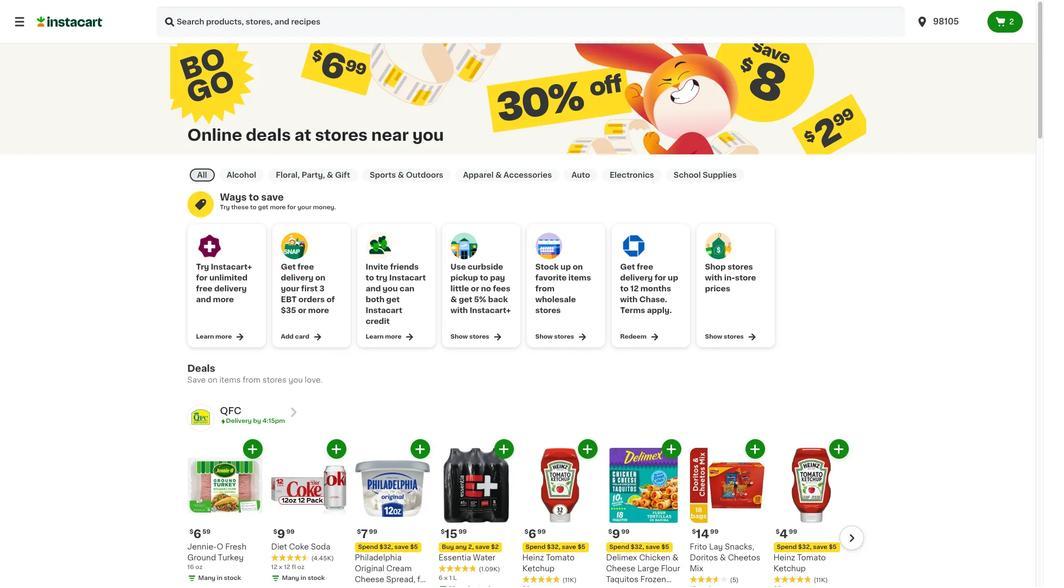 Task type: locate. For each thing, give the bounding box(es) containing it.
1 (11k) from the left
[[563, 578, 577, 584]]

1 horizontal spatial delivery
[[281, 274, 314, 282]]

heinz tomato ketchup down $ 6 99
[[522, 554, 575, 573]]

0 vertical spatial with
[[705, 274, 723, 282]]

7 99 from the left
[[789, 529, 797, 535]]

7
[[361, 529, 368, 540]]

2 $32, from the left
[[547, 545, 561, 551]]

spend $32, save $5 up philadelphia
[[358, 545, 418, 551]]

2 product group from the left
[[271, 440, 346, 583]]

1 horizontal spatial get
[[620, 263, 635, 271]]

(5)
[[730, 578, 739, 584]]

3 99 from the left
[[459, 529, 467, 535]]

on for deals
[[208, 376, 217, 384]]

love.
[[305, 376, 323, 384]]

1 horizontal spatial cheese
[[606, 565, 636, 573]]

0 horizontal spatial you
[[289, 376, 303, 384]]

product group
[[187, 440, 262, 587], [271, 440, 346, 583], [355, 440, 430, 587], [439, 440, 514, 587], [522, 440, 598, 587], [606, 440, 681, 587], [690, 440, 765, 587], [774, 440, 849, 587]]

spend
[[358, 545, 378, 551], [526, 545, 546, 551], [609, 545, 629, 551], [777, 545, 797, 551]]

& right apparel
[[496, 171, 502, 179]]

show down little
[[451, 334, 468, 340]]

1 spend from the left
[[358, 545, 378, 551]]

0 horizontal spatial in
[[217, 576, 223, 582]]

ketchup for 6
[[522, 565, 555, 573]]

1 horizontal spatial 6
[[439, 576, 443, 582]]

1 horizontal spatial get
[[386, 296, 400, 304]]

free inside the get free delivery on your first 3 ebt orders of $35 or more
[[298, 263, 314, 271]]

4 $ from the left
[[441, 529, 445, 535]]

your left money.
[[297, 205, 312, 211]]

show stores for stores
[[535, 334, 574, 340]]

0 horizontal spatial oz
[[195, 565, 203, 571]]

get inside the get free delivery on your first 3 ebt orders of $35 or more
[[281, 263, 296, 271]]

you inside deals save on items from stores you love.
[[289, 376, 303, 384]]

snacks
[[628, 587, 655, 587]]

99 inside $ 4 99
[[789, 529, 797, 535]]

spend $32, save $5 down $ 4 99
[[777, 545, 837, 551]]

0 horizontal spatial with
[[451, 307, 468, 314]]

show stores for no
[[451, 334, 489, 340]]

up up favorite
[[561, 263, 571, 271]]

3 $5 from the left
[[662, 545, 669, 551]]

qfc
[[220, 407, 241, 416]]

1 horizontal spatial show stores
[[535, 334, 574, 340]]

1 vertical spatial or
[[298, 307, 306, 314]]

0 vertical spatial try
[[220, 205, 230, 211]]

many in stock down fl
[[282, 576, 325, 582]]

(11k)
[[563, 578, 577, 584], [814, 578, 828, 584]]

you inside invite friends to try instacart and you can both get instacart credit
[[383, 285, 398, 293]]

heinz tomato ketchup for 4
[[774, 554, 826, 573]]

product group inside the item carousel region
[[271, 440, 346, 583]]

$ 9 99 for spend
[[608, 529, 630, 540]]

1 learn from the left
[[196, 334, 214, 340]]

3 $ from the left
[[357, 529, 361, 535]]

items inside the stock up on favorite items from wholesale stores
[[569, 274, 591, 282]]

product group containing 4
[[774, 440, 849, 587]]

$32, for 6
[[547, 545, 561, 551]]

on
[[573, 263, 583, 271], [315, 274, 326, 282], [208, 376, 217, 384]]

2 heinz from the left
[[774, 554, 795, 562]]

heinz for 6
[[522, 554, 544, 562]]

$5 for 6
[[578, 545, 586, 551]]

free for on
[[298, 263, 314, 271]]

1 vertical spatial items
[[219, 376, 241, 384]]

8 product group from the left
[[774, 440, 849, 587]]

0 vertical spatial on
[[573, 263, 583, 271]]

1 horizontal spatial learn more
[[366, 334, 402, 340]]

instacart up the can
[[389, 274, 426, 282]]

4 product group from the left
[[439, 440, 514, 587]]

or inside use curbside pickup to pay little or no fees & get 5% back with instacart+
[[471, 285, 479, 293]]

stock down turkey in the left of the page
[[224, 576, 241, 582]]

and down spread,
[[381, 587, 396, 587]]

add image
[[330, 443, 343, 456], [665, 443, 678, 456], [832, 443, 846, 456]]

delivery by 4:15pm
[[226, 418, 285, 424]]

for up months
[[655, 274, 666, 282]]

1 vertical spatial and
[[196, 296, 211, 304]]

deals
[[187, 364, 215, 373]]

2 show from the left
[[535, 334, 553, 340]]

1 heinz tomato ketchup from the left
[[522, 554, 575, 573]]

get down little
[[459, 296, 472, 304]]

get for get free delivery on your first 3 ebt orders of $35 or more
[[281, 263, 296, 271]]

get inside ways to save try these to get more for your money.
[[258, 205, 268, 211]]

5 add image from the left
[[748, 443, 762, 456]]

spend down $ 4 99
[[777, 545, 797, 551]]

$32, for 7
[[380, 545, 393, 551]]

oz right fl
[[297, 565, 305, 571]]

philadelphia original cream cheese spread, for a keto and 
[[355, 554, 428, 587]]

instacart+ down the back
[[470, 307, 511, 314]]

on inside deals save on items from stores you love.
[[208, 376, 217, 384]]

learn more
[[196, 334, 232, 340], [366, 334, 402, 340]]

mix
[[690, 565, 704, 573]]

0 horizontal spatial x
[[279, 565, 283, 571]]

from
[[535, 285, 555, 293], [243, 376, 261, 384]]

0 horizontal spatial from
[[243, 376, 261, 384]]

1 vertical spatial with
[[620, 296, 638, 304]]

0 horizontal spatial ketchup
[[522, 565, 555, 573]]

save for 9
[[646, 545, 660, 551]]

0 horizontal spatial items
[[219, 376, 241, 384]]

& inside apparel & accessories link
[[496, 171, 502, 179]]

stock down (4.45k)
[[308, 576, 325, 582]]

get right these
[[258, 205, 268, 211]]

0 horizontal spatial instacart+
[[211, 263, 252, 271]]

0 vertical spatial you
[[413, 127, 444, 143]]

auto
[[572, 171, 590, 179]]

items
[[569, 274, 591, 282], [219, 376, 241, 384]]

more down "floral,"
[[270, 205, 286, 211]]

to up terms
[[620, 285, 629, 293]]

and up both
[[366, 285, 381, 293]]

many down 12 x 12 fl oz
[[282, 576, 299, 582]]

2 9 from the left
[[612, 529, 620, 540]]

0 horizontal spatial show
[[451, 334, 468, 340]]

0 horizontal spatial $ 9 99
[[273, 529, 295, 540]]

2 oz from the left
[[297, 565, 305, 571]]

instacart+ up unlimited
[[211, 263, 252, 271]]

1 spend $32, save $5 from the left
[[358, 545, 418, 551]]

1 show stores from the left
[[451, 334, 489, 340]]

4 add image from the left
[[581, 443, 595, 456]]

deals save on items from stores you love.
[[187, 364, 323, 384]]

& inside use curbside pickup to pay little or no fees & get 5% back with instacart+
[[451, 296, 457, 304]]

$ 9 99 up the "delimex"
[[608, 529, 630, 540]]

& down lay
[[720, 554, 726, 562]]

0 horizontal spatial or
[[298, 307, 306, 314]]

2 $ 9 99 from the left
[[608, 529, 630, 540]]

0 vertical spatial your
[[297, 205, 312, 211]]

free down unlimited
[[196, 285, 212, 293]]

you left love.
[[289, 376, 303, 384]]

7 $ from the left
[[692, 529, 696, 535]]

invite friends to try instacart and you can both get instacart credit
[[366, 263, 426, 325]]

spend up the "delimex"
[[609, 545, 629, 551]]

(11k) for 4
[[814, 578, 828, 584]]

learn more for invite friends to try instacart and you can both get instacart credit
[[366, 334, 402, 340]]

2 ketchup from the left
[[774, 565, 806, 573]]

0 vertical spatial instacart+
[[211, 263, 252, 271]]

2 vertical spatial on
[[208, 376, 217, 384]]

try inside try instacart+ for unlimited free delivery and more
[[196, 263, 209, 271]]

diet coke soda
[[271, 544, 330, 551]]

friends
[[390, 263, 419, 271]]

instacart+ inside use curbside pickup to pay little or no fees & get 5% back with instacart+
[[470, 307, 511, 314]]

with down shop
[[705, 274, 723, 282]]

these
[[231, 205, 249, 211]]

1 horizontal spatial $ 9 99
[[608, 529, 630, 540]]

your up ebt
[[281, 285, 299, 293]]

on up the 3
[[315, 274, 326, 282]]

1 horizontal spatial many
[[282, 576, 299, 582]]

0 vertical spatial from
[[535, 285, 555, 293]]

ketchup down $ 6 99
[[522, 565, 555, 573]]

8 $ from the left
[[776, 529, 780, 535]]

free up first
[[298, 263, 314, 271]]

on right stock
[[573, 263, 583, 271]]

cheetos
[[728, 554, 761, 562]]

delivery inside the get free delivery on your first 3 ebt orders of $35 or more
[[281, 274, 314, 282]]

in
[[217, 576, 223, 582], [301, 576, 306, 582]]

99 inside $ 15 99
[[459, 529, 467, 535]]

many in stock down jennie-o fresh ground turkey 16 oz
[[198, 576, 241, 582]]

$ 15 99
[[441, 529, 467, 540]]

0 horizontal spatial cheese
[[355, 576, 384, 584]]

2 horizontal spatial delivery
[[620, 274, 653, 282]]

with down little
[[451, 307, 468, 314]]

2 in from the left
[[301, 576, 306, 582]]

0 vertical spatial x
[[279, 565, 283, 571]]

with inside get free delivery for up to 12 months with chase. terms apply.
[[620, 296, 638, 304]]

4 $32, from the left
[[798, 545, 812, 551]]

x for 9
[[279, 565, 283, 571]]

1 many in stock from the left
[[198, 576, 241, 582]]

oz inside jennie-o fresh ground turkey 16 oz
[[195, 565, 203, 571]]

98105 button
[[909, 7, 988, 37]]

1 ketchup from the left
[[522, 565, 555, 573]]

1 tomato from the left
[[546, 554, 575, 562]]

1 stock from the left
[[224, 576, 241, 582]]

1 horizontal spatial show
[[535, 334, 553, 340]]

2 get from the left
[[620, 263, 635, 271]]

1 vertical spatial cheese
[[355, 576, 384, 584]]

more down orders
[[308, 307, 329, 314]]

1 horizontal spatial you
[[383, 285, 398, 293]]

2 vertical spatial with
[[451, 307, 468, 314]]

4 $5 from the left
[[829, 545, 837, 551]]

99 inside '$ 7 99'
[[369, 529, 377, 535]]

1 horizontal spatial items
[[569, 274, 591, 282]]

0 horizontal spatial delivery
[[214, 285, 247, 293]]

1 horizontal spatial many in stock
[[282, 576, 325, 582]]

0 vertical spatial cheese
[[606, 565, 636, 573]]

heinz tomato ketchup down $ 4 99
[[774, 554, 826, 573]]

for inside philadelphia original cream cheese spread, for a keto and
[[418, 576, 428, 584]]

1 horizontal spatial free
[[298, 263, 314, 271]]

1 vertical spatial instacart+
[[470, 307, 511, 314]]

2 show stores from the left
[[535, 334, 574, 340]]

from inside deals save on items from stores you love.
[[243, 376, 261, 384]]

2 vertical spatial you
[[289, 376, 303, 384]]

3 $32, from the left
[[631, 545, 644, 551]]

0 horizontal spatial many in stock
[[198, 576, 241, 582]]

add image for 4
[[832, 443, 846, 456]]

no
[[481, 285, 491, 293]]

on inside the stock up on favorite items from wholesale stores
[[573, 263, 583, 271]]

or
[[471, 285, 479, 293], [298, 307, 306, 314]]

3 product group from the left
[[355, 440, 430, 587]]

delivery up months
[[620, 274, 653, 282]]

& inside floral, party, & gift link
[[327, 171, 333, 179]]

2 spend $32, save $5 from the left
[[526, 545, 586, 551]]

1 vertical spatial try
[[196, 263, 209, 271]]

6
[[194, 529, 201, 540], [529, 529, 536, 540], [439, 576, 443, 582]]

0 horizontal spatial up
[[561, 263, 571, 271]]

0 horizontal spatial get
[[258, 205, 268, 211]]

99 inside $ 6 99
[[538, 529, 546, 535]]

on inside the get free delivery on your first 3 ebt orders of $35 or more
[[315, 274, 326, 282]]

to inside use curbside pickup to pay little or no fees & get 5% back with instacart+
[[480, 274, 488, 282]]

many down ground
[[198, 576, 215, 582]]

None search field
[[157, 7, 905, 37]]

$2
[[491, 545, 499, 551]]

& left gift
[[327, 171, 333, 179]]

1 get from the left
[[281, 263, 296, 271]]

1 horizontal spatial x
[[444, 576, 448, 582]]

4 spend $32, save $5 from the left
[[777, 545, 837, 551]]

instacart+ inside try instacart+ for unlimited free delivery and more
[[211, 263, 252, 271]]

with up terms
[[620, 296, 638, 304]]

get for get free delivery for up to 12 months with chase. terms apply.
[[620, 263, 635, 271]]

both
[[366, 296, 385, 304]]

2 vertical spatial and
[[381, 587, 396, 587]]

99
[[286, 529, 295, 535], [369, 529, 377, 535], [459, 529, 467, 535], [538, 529, 546, 535], [621, 529, 630, 535], [710, 529, 719, 535], [789, 529, 797, 535]]

little
[[451, 285, 469, 293]]

get up ebt
[[281, 263, 296, 271]]

x
[[279, 565, 283, 571], [444, 576, 448, 582]]

from down favorite
[[535, 285, 555, 293]]

learn for invite friends to try instacart and you can both get instacart credit
[[366, 334, 384, 340]]

7 product group from the left
[[690, 440, 765, 587]]

heinz down 4
[[774, 554, 795, 562]]

3 add image from the left
[[832, 443, 846, 456]]

ketchup down $ 4 99
[[774, 565, 806, 573]]

2 horizontal spatial show
[[705, 334, 723, 340]]

delivery inside get free delivery for up to 12 months with chase. terms apply.
[[620, 274, 653, 282]]

from up delivery by 4:15pm
[[243, 376, 261, 384]]

& inside delimex chicken & cheese large flour taquitos frozen food snacks
[[673, 554, 679, 562]]

& up flour
[[673, 554, 679, 562]]

delivery down unlimited
[[214, 285, 247, 293]]

learn up "deals"
[[196, 334, 214, 340]]

1 horizontal spatial oz
[[297, 565, 305, 571]]

heinz down $ 6 99
[[522, 554, 544, 562]]

show down prices
[[705, 334, 723, 340]]

more down unlimited
[[213, 296, 234, 304]]

4 spend from the left
[[777, 545, 797, 551]]

1
[[449, 576, 452, 582]]

0 horizontal spatial 12
[[271, 565, 278, 571]]

2,
[[468, 545, 474, 551]]

you right near
[[413, 127, 444, 143]]

1 vertical spatial up
[[668, 274, 678, 282]]

many in stock
[[198, 576, 241, 582], [282, 576, 325, 582]]

0 vertical spatial and
[[366, 285, 381, 293]]

auto link
[[564, 169, 598, 182]]

1 horizontal spatial (11k)
[[814, 578, 828, 584]]

0 horizontal spatial many
[[198, 576, 215, 582]]

3 add image from the left
[[497, 443, 511, 456]]

9 up diet
[[277, 529, 285, 540]]

2 tomato from the left
[[797, 554, 826, 562]]

and down unlimited
[[196, 296, 211, 304]]

$ inside $ 4 99
[[776, 529, 780, 535]]

1 vertical spatial your
[[281, 285, 299, 293]]

you down 'try'
[[383, 285, 398, 293]]

spend $32, save $5 for 6
[[526, 545, 586, 551]]

2 add image from the left
[[413, 443, 427, 456]]

in down 12 x 12 fl oz
[[301, 576, 306, 582]]

cheese up keto
[[355, 576, 384, 584]]

1 vertical spatial x
[[444, 576, 448, 582]]

1 horizontal spatial heinz tomato ketchup
[[774, 554, 826, 573]]

1 horizontal spatial stock
[[308, 576, 325, 582]]

2 99 from the left
[[369, 529, 377, 535]]

get down the can
[[386, 296, 400, 304]]

1 horizontal spatial 12
[[284, 565, 290, 571]]

& inside frito lay snacks, doritos & cheetos mix
[[720, 554, 726, 562]]

1 horizontal spatial try
[[220, 205, 230, 211]]

2 many from the left
[[282, 576, 299, 582]]

99 for product group containing 15
[[459, 529, 467, 535]]

$35
[[281, 307, 296, 314]]

stores inside deals save on items from stores you love.
[[263, 376, 287, 384]]

free inside get free delivery for up to 12 months with chase. terms apply.
[[637, 263, 653, 271]]

1 heinz from the left
[[522, 554, 544, 562]]

x left fl
[[279, 565, 283, 571]]

9 up the "delimex"
[[612, 529, 620, 540]]

9 for diet
[[277, 529, 285, 540]]

more down credit
[[385, 334, 402, 340]]

99 for product group containing 7
[[369, 529, 377, 535]]

& down little
[[451, 296, 457, 304]]

you
[[413, 127, 444, 143], [383, 285, 398, 293], [289, 376, 303, 384]]

1 horizontal spatial in
[[301, 576, 306, 582]]

ebt
[[281, 296, 297, 304]]

5 $ from the left
[[525, 529, 529, 535]]

spend $32, save $5 for 7
[[358, 545, 418, 551]]

2 horizontal spatial on
[[573, 263, 583, 271]]

to down "curbside"
[[480, 274, 488, 282]]

show down the wholesale
[[535, 334, 553, 340]]

2 (11k) from the left
[[814, 578, 828, 584]]

get inside invite friends to try instacart and you can both get instacart credit
[[386, 296, 400, 304]]

free
[[298, 263, 314, 271], [637, 263, 653, 271], [196, 285, 212, 293]]

$
[[190, 529, 194, 535], [273, 529, 277, 535], [357, 529, 361, 535], [441, 529, 445, 535], [525, 529, 529, 535], [608, 529, 612, 535], [692, 529, 696, 535], [776, 529, 780, 535]]

3 spend $32, save $5 from the left
[[609, 545, 669, 551]]

12 x 12 fl oz
[[271, 565, 305, 571]]

16
[[187, 565, 194, 571]]

99 for 4th product group from right
[[538, 529, 546, 535]]

Search field
[[157, 7, 905, 37]]

(4.45k)
[[311, 556, 334, 562]]

redeem
[[620, 334, 647, 340]]

1 horizontal spatial 9
[[612, 529, 620, 540]]

show
[[451, 334, 468, 340], [535, 334, 553, 340], [705, 334, 723, 340]]

x left 1
[[444, 576, 448, 582]]

1 $32, from the left
[[380, 545, 393, 551]]

electronics link
[[602, 169, 662, 182]]

heinz for 4
[[774, 554, 795, 562]]

sports
[[370, 171, 396, 179]]

frito lay snacks, doritos & cheetos mix
[[690, 544, 761, 573]]

1 in from the left
[[217, 576, 223, 582]]

try
[[220, 205, 230, 211], [196, 263, 209, 271]]

1 vertical spatial from
[[243, 376, 261, 384]]

1 99 from the left
[[286, 529, 295, 535]]

savings education cards icon image
[[187, 191, 213, 218]]

oz right the 16
[[195, 565, 203, 571]]

1 horizontal spatial learn
[[366, 334, 384, 340]]

save
[[261, 193, 284, 202], [394, 545, 409, 551], [475, 545, 490, 551], [562, 545, 576, 551], [646, 545, 660, 551], [813, 545, 828, 551]]

items up the qfc
[[219, 376, 241, 384]]

1 oz from the left
[[195, 565, 203, 571]]

x for buy any 2, save $2
[[444, 576, 448, 582]]

delivery
[[226, 418, 252, 424]]

1 horizontal spatial add image
[[665, 443, 678, 456]]

1 $5 from the left
[[410, 545, 418, 551]]

$32, for 4
[[798, 545, 812, 551]]

0 horizontal spatial 6
[[194, 529, 201, 540]]

0 vertical spatial or
[[471, 285, 479, 293]]

for left unlimited
[[196, 274, 208, 282]]

for right spread,
[[418, 576, 428, 584]]

1 add image from the left
[[330, 443, 343, 456]]

free up months
[[637, 263, 653, 271]]

1 learn more from the left
[[196, 334, 232, 340]]

on right save
[[208, 376, 217, 384]]

1 many from the left
[[198, 576, 215, 582]]

1 show from the left
[[451, 334, 468, 340]]

(1.09k)
[[479, 567, 500, 573]]

1 horizontal spatial on
[[315, 274, 326, 282]]

cheese inside delimex chicken & cheese large flour taquitos frozen food snacks
[[606, 565, 636, 573]]

orders
[[299, 296, 325, 304]]

0 horizontal spatial learn
[[196, 334, 214, 340]]

heinz tomato ketchup for 6
[[522, 554, 575, 573]]

0 horizontal spatial heinz tomato ketchup
[[522, 554, 575, 573]]

5 99 from the left
[[621, 529, 630, 535]]

2 horizontal spatial 6
[[529, 529, 536, 540]]

0 horizontal spatial 9
[[277, 529, 285, 540]]

you for deals
[[289, 376, 303, 384]]

outdoors
[[406, 171, 444, 179]]

for down "floral,"
[[287, 205, 296, 211]]

items right favorite
[[569, 274, 591, 282]]

$32,
[[380, 545, 393, 551], [547, 545, 561, 551], [631, 545, 644, 551], [798, 545, 812, 551]]

1 9 from the left
[[277, 529, 285, 540]]

add image
[[246, 443, 259, 456], [413, 443, 427, 456], [497, 443, 511, 456], [581, 443, 595, 456], [748, 443, 762, 456]]

or left no
[[471, 285, 479, 293]]

$ inside $ 6 59
[[190, 529, 194, 535]]

2 $5 from the left
[[578, 545, 586, 551]]

to left 'try'
[[366, 274, 374, 282]]

1 horizontal spatial with
[[620, 296, 638, 304]]

for inside ways to save try these to get more for your money.
[[287, 205, 296, 211]]

$5 for 4
[[829, 545, 837, 551]]

0 horizontal spatial stock
[[224, 576, 241, 582]]

spend $32, save $5 up chicken
[[609, 545, 669, 551]]

2 stock from the left
[[308, 576, 325, 582]]

2 horizontal spatial show stores
[[705, 334, 744, 340]]

3 show from the left
[[705, 334, 723, 340]]

up up months
[[668, 274, 678, 282]]

add image for 7
[[413, 443, 427, 456]]

2 horizontal spatial with
[[705, 274, 723, 282]]

1 $ from the left
[[190, 529, 194, 535]]

2 many in stock from the left
[[282, 576, 325, 582]]

98105 button
[[916, 7, 981, 37]]

0 horizontal spatial heinz
[[522, 554, 544, 562]]

4 99 from the left
[[538, 529, 546, 535]]

all
[[197, 171, 207, 179]]

$ 9 99 up diet
[[273, 529, 295, 540]]

0 horizontal spatial (11k)
[[563, 578, 577, 584]]

1 vertical spatial you
[[383, 285, 398, 293]]

cheese inside philadelphia original cream cheese spread, for a keto and
[[355, 576, 384, 584]]

show stores down the wholesale
[[535, 334, 574, 340]]

floral, party, & gift
[[276, 171, 350, 179]]

3 spend from the left
[[609, 545, 629, 551]]

spend down '$ 7 99'
[[358, 545, 378, 551]]

6 99 from the left
[[710, 529, 719, 535]]

2 spend from the left
[[526, 545, 546, 551]]

$5 for 7
[[410, 545, 418, 551]]

show stores down 5%
[[451, 334, 489, 340]]

to
[[249, 193, 259, 202], [250, 205, 257, 211], [366, 274, 374, 282], [480, 274, 488, 282], [620, 285, 629, 293]]

2 horizontal spatial 12
[[630, 285, 639, 293]]

$ inside $ 6 99
[[525, 529, 529, 535]]

pay
[[490, 274, 505, 282]]

get free delivery for up to 12 months with chase. terms apply.
[[620, 263, 678, 314]]

2 add image from the left
[[665, 443, 678, 456]]

1 $ 9 99 from the left
[[273, 529, 295, 540]]

2 learn more from the left
[[366, 334, 402, 340]]

accessories
[[504, 171, 552, 179]]

item carousel region
[[172, 440, 864, 587]]

0 horizontal spatial learn more
[[196, 334, 232, 340]]

$ 9 99
[[273, 529, 295, 540], [608, 529, 630, 540]]

for inside get free delivery for up to 12 months with chase. terms apply.
[[655, 274, 666, 282]]

instacart up credit
[[366, 307, 402, 314]]

in down jennie-o fresh ground turkey 16 oz
[[217, 576, 223, 582]]

show stores
[[451, 334, 489, 340], [535, 334, 574, 340], [705, 334, 744, 340]]

0 horizontal spatial add image
[[330, 443, 343, 456]]

0 horizontal spatial try
[[196, 263, 209, 271]]

show stores down prices
[[705, 334, 744, 340]]

cheese for 7
[[355, 576, 384, 584]]

2 learn from the left
[[366, 334, 384, 340]]

learn more down credit
[[366, 334, 402, 340]]

0 vertical spatial instacart
[[389, 274, 426, 282]]

learn more up "deals"
[[196, 334, 232, 340]]

spend $32, save $5 down $ 6 99
[[526, 545, 586, 551]]

tomato
[[546, 554, 575, 562], [797, 554, 826, 562]]

2 horizontal spatial you
[[413, 127, 444, 143]]

1 horizontal spatial or
[[471, 285, 479, 293]]

spend for 9
[[609, 545, 629, 551]]

in-
[[724, 274, 735, 282]]

learn
[[196, 334, 214, 340], [366, 334, 384, 340]]

0 horizontal spatial show stores
[[451, 334, 489, 340]]

0 horizontal spatial tomato
[[546, 554, 575, 562]]

flour
[[661, 565, 680, 573]]

or right $35
[[298, 307, 306, 314]]

add
[[281, 334, 294, 340]]

& right "sports"
[[398, 171, 404, 179]]

get inside get free delivery for up to 12 months with chase. terms apply.
[[620, 263, 635, 271]]

get up terms
[[620, 263, 635, 271]]

add image for 6
[[581, 443, 595, 456]]

delivery up first
[[281, 274, 314, 282]]

cheese down the "delimex"
[[606, 565, 636, 573]]

1 add image from the left
[[246, 443, 259, 456]]

0 vertical spatial up
[[561, 263, 571, 271]]

spend down $ 6 99
[[526, 545, 546, 551]]

2 $ from the left
[[273, 529, 277, 535]]

2 heinz tomato ketchup from the left
[[774, 554, 826, 573]]

online deals at stores near you main content
[[0, 0, 1036, 587]]

2 horizontal spatial get
[[459, 296, 472, 304]]

1 horizontal spatial ketchup
[[774, 565, 806, 573]]

get free delivery on your first 3 ebt orders of $35 or more
[[281, 263, 335, 314]]

&
[[327, 171, 333, 179], [398, 171, 404, 179], [496, 171, 502, 179], [451, 296, 457, 304], [673, 554, 679, 562], [720, 554, 726, 562]]

learn down credit
[[366, 334, 384, 340]]

2 horizontal spatial free
[[637, 263, 653, 271]]

$ inside $ 15 99
[[441, 529, 445, 535]]

chicken
[[639, 554, 671, 562]]

stores inside shop stores with in-store prices
[[728, 263, 753, 271]]

3 show stores from the left
[[705, 334, 744, 340]]

1 horizontal spatial tomato
[[797, 554, 826, 562]]



Task type: vqa. For each thing, say whether or not it's contained in the screenshot.


Task type: describe. For each thing, give the bounding box(es) containing it.
qfc image
[[187, 405, 213, 431]]

keto
[[361, 587, 379, 587]]

try
[[376, 274, 388, 282]]

curbside
[[468, 263, 503, 271]]

supplies
[[703, 171, 737, 179]]

school supplies link
[[666, 169, 744, 182]]

to inside invite friends to try instacart and you can both get instacart credit
[[366, 274, 374, 282]]

save for 6
[[562, 545, 576, 551]]

& inside sports & outdoors 'link'
[[398, 171, 404, 179]]

spend $32, save $5 for 4
[[777, 545, 837, 551]]

delivery inside try instacart+ for unlimited free delivery and more
[[214, 285, 247, 293]]

delivery for first
[[281, 274, 314, 282]]

pickup
[[451, 274, 478, 282]]

1 product group from the left
[[187, 440, 262, 587]]

up inside get free delivery for up to 12 months with chase. terms apply.
[[668, 274, 678, 282]]

$ 6 99
[[525, 529, 546, 540]]

2
[[1010, 18, 1014, 26]]

tomato for 4
[[797, 554, 826, 562]]

alcohol
[[227, 171, 256, 179]]

6 x 1 l
[[439, 576, 457, 582]]

on for stock
[[573, 263, 583, 271]]

98105
[[933, 17, 959, 26]]

your inside the get free delivery on your first 3 ebt orders of $35 or more
[[281, 285, 299, 293]]

snacks,
[[725, 544, 754, 551]]

sports & outdoors
[[370, 171, 444, 179]]

$ 4 99
[[776, 529, 797, 540]]

12 inside get free delivery for up to 12 months with chase. terms apply.
[[630, 285, 639, 293]]

$ inside '$ 7 99'
[[357, 529, 361, 535]]

ways to save try these to get more for your money.
[[220, 193, 336, 211]]

school
[[674, 171, 701, 179]]

2 button
[[988, 11, 1023, 33]]

deals
[[246, 127, 291, 143]]

essentia water
[[439, 554, 496, 562]]

by
[[253, 418, 261, 424]]

delimex
[[606, 554, 637, 562]]

more inside ways to save try these to get more for your money.
[[270, 205, 286, 211]]

5%
[[474, 296, 486, 304]]

and inside invite friends to try instacart and you can both get instacart credit
[[366, 285, 381, 293]]

electronics
[[610, 171, 654, 179]]

cream
[[386, 565, 412, 573]]

frozen
[[641, 576, 666, 584]]

more inside try instacart+ for unlimited free delivery and more
[[213, 296, 234, 304]]

try instacart+ for unlimited free delivery and more
[[196, 263, 252, 304]]

free inside try instacart+ for unlimited free delivery and more
[[196, 285, 212, 293]]

add card
[[281, 334, 309, 340]]

large
[[638, 565, 659, 573]]

online
[[187, 127, 242, 143]]

product group containing 7
[[355, 440, 430, 587]]

buy
[[442, 545, 454, 551]]

to inside get free delivery for up to 12 months with chase. terms apply.
[[620, 285, 629, 293]]

(11k) for 6
[[563, 578, 577, 584]]

stock up on favorite items from wholesale stores
[[535, 263, 591, 314]]

learn more for try instacart+ for unlimited free delivery and more
[[196, 334, 232, 340]]

store
[[735, 274, 756, 282]]

use
[[451, 263, 466, 271]]

invite
[[366, 263, 388, 271]]

card
[[295, 334, 309, 340]]

buy any 2, save $2
[[442, 545, 499, 551]]

prices
[[705, 285, 730, 293]]

school supplies
[[674, 171, 737, 179]]

with inside shop stores with in-store prices
[[705, 274, 723, 282]]

15
[[445, 529, 458, 540]]

free for for
[[637, 263, 653, 271]]

delivery for to
[[620, 274, 653, 282]]

show for stores
[[535, 334, 553, 340]]

9 for spend
[[612, 529, 620, 540]]

up inside the stock up on favorite items from wholesale stores
[[561, 263, 571, 271]]

stores inside the stock up on favorite items from wholesale stores
[[535, 307, 561, 314]]

or inside the get free delivery on your first 3 ebt orders of $35 or more
[[298, 307, 306, 314]]

and inside philadelphia original cream cheese spread, for a keto and
[[381, 587, 396, 587]]

coke
[[289, 544, 309, 551]]

to right these
[[250, 205, 257, 211]]

any
[[456, 545, 467, 551]]

soda
[[311, 544, 330, 551]]

add image for 15
[[497, 443, 511, 456]]

wholesale
[[535, 296, 576, 304]]

6 for spend $32, save $5
[[529, 529, 536, 540]]

from inside the stock up on favorite items from wholesale stores
[[535, 285, 555, 293]]

online deals at stores near you
[[187, 127, 444, 143]]

ketchup for 4
[[774, 565, 806, 573]]

fresh
[[225, 544, 247, 551]]

$ 14 99
[[692, 529, 719, 540]]

product group containing 15
[[439, 440, 514, 587]]

items inside deals save on items from stores you love.
[[219, 376, 241, 384]]

delimex chicken & cheese large flour taquitos frozen food snacks
[[606, 554, 680, 587]]

$ inside $ 14 99
[[692, 529, 696, 535]]

your inside ways to save try these to get more for your money.
[[297, 205, 312, 211]]

learn for try instacart+ for unlimited free delivery and more
[[196, 334, 214, 340]]

99 for product group containing 4
[[789, 529, 797, 535]]

spend for 4
[[777, 545, 797, 551]]

$ 6 59
[[190, 529, 211, 540]]

unlimited
[[209, 274, 248, 282]]

o
[[217, 544, 223, 551]]

99 for third product group from right
[[621, 529, 630, 535]]

save for 4
[[813, 545, 828, 551]]

$ 7 99
[[357, 529, 377, 540]]

$ 9 99 for diet
[[273, 529, 295, 540]]

fl
[[292, 565, 296, 571]]

product group containing 14
[[690, 440, 765, 587]]

4
[[780, 529, 788, 540]]

apparel & accessories link
[[455, 169, 560, 182]]

first
[[301, 285, 318, 293]]

59
[[202, 529, 211, 535]]

can
[[400, 285, 414, 293]]

more up deals save on items from stores you love.
[[215, 334, 232, 340]]

spend $32, save $5 for 9
[[609, 545, 669, 551]]

floral, party, & gift link
[[268, 169, 358, 182]]

use curbside pickup to pay little or no fees & get 5% back with instacart+
[[451, 263, 511, 314]]

99 inside $ 14 99
[[710, 529, 719, 535]]

spend for 7
[[358, 545, 378, 551]]

tomato for 6
[[546, 554, 575, 562]]

back
[[488, 296, 508, 304]]

3
[[320, 285, 325, 293]]

and inside try instacart+ for unlimited free delivery and more
[[196, 296, 211, 304]]

instacart logo image
[[37, 15, 102, 28]]

$5 for 9
[[662, 545, 669, 551]]

months
[[641, 285, 671, 293]]

6 $ from the left
[[608, 529, 612, 535]]

favorite
[[535, 274, 567, 282]]

essentia
[[439, 554, 471, 562]]

6 for jennie-o fresh ground turkey
[[194, 529, 201, 540]]

4:15pm
[[263, 418, 285, 424]]

more inside the get free delivery on your first 3 ebt orders of $35 or more
[[308, 307, 329, 314]]

1 vertical spatial instacart
[[366, 307, 402, 314]]

taquitos
[[606, 576, 639, 584]]

to right 'ways'
[[249, 193, 259, 202]]

save for 7
[[394, 545, 409, 551]]

spread,
[[386, 576, 416, 584]]

5 product group from the left
[[522, 440, 598, 587]]

you for invite
[[383, 285, 398, 293]]

l
[[453, 576, 457, 582]]

water
[[473, 554, 496, 562]]

add image for 9
[[665, 443, 678, 456]]

gift
[[335, 171, 350, 179]]

6 product group from the left
[[606, 440, 681, 587]]

diet
[[271, 544, 287, 551]]

save inside ways to save try these to get more for your money.
[[261, 193, 284, 202]]

with inside use curbside pickup to pay little or no fees & get 5% back with instacart+
[[451, 307, 468, 314]]

$32, for 9
[[631, 545, 644, 551]]

get inside use curbside pickup to pay little or no fees & get 5% back with instacart+
[[459, 296, 472, 304]]

for inside try instacart+ for unlimited free delivery and more
[[196, 274, 208, 282]]

ground
[[187, 554, 216, 562]]

cheese for 9
[[606, 565, 636, 573]]

try inside ways to save try these to get more for your money.
[[220, 205, 230, 211]]

party,
[[302, 171, 325, 179]]

14
[[696, 529, 709, 540]]

show for no
[[451, 334, 468, 340]]

shop stores with in-store prices
[[705, 263, 756, 293]]

spend for 6
[[526, 545, 546, 551]]



